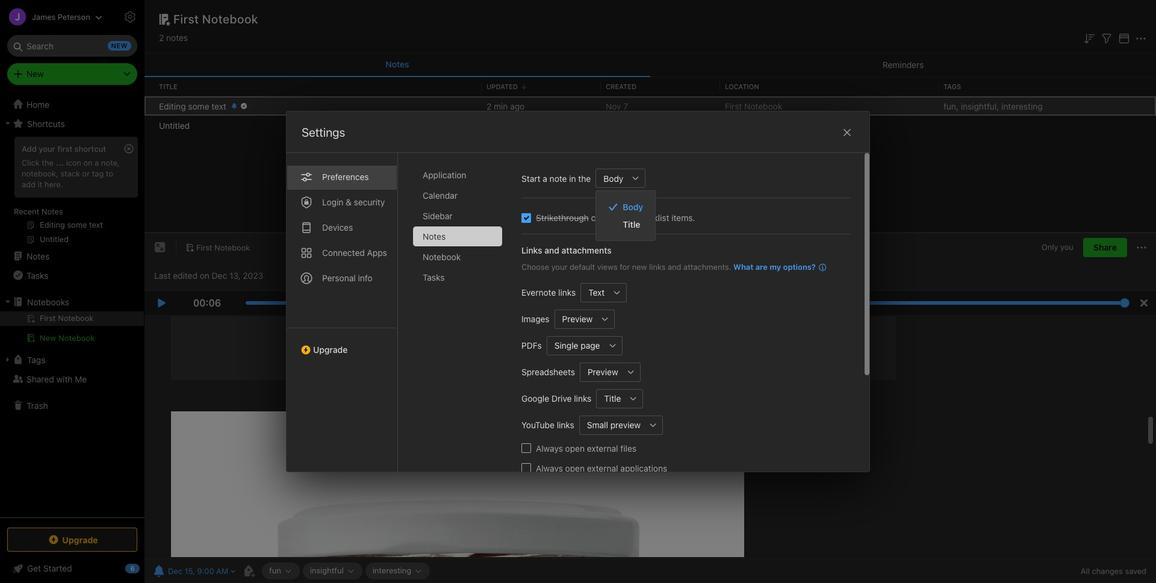Task type: describe. For each thing, give the bounding box(es) containing it.
notebook inside "button"
[[215, 243, 250, 252]]

your for default
[[552, 262, 568, 272]]

trash
[[27, 400, 48, 411]]

title button
[[597, 389, 624, 408]]

fun, insightful, interesting
[[944, 101, 1043, 111]]

choose
[[522, 262, 549, 272]]

here.
[[44, 179, 63, 189]]

checklist
[[635, 213, 670, 223]]

a inside 'icon on a note, notebook, stack or tag to add it here.'
[[95, 158, 99, 167]]

sidebar tab
[[413, 206, 502, 226]]

recent
[[14, 207, 39, 216]]

external for applications
[[587, 463, 618, 473]]

dec
[[212, 270, 227, 281]]

application
[[423, 170, 467, 180]]

shared
[[27, 374, 54, 384]]

body link
[[597, 198, 656, 216]]

links right drive
[[574, 393, 592, 404]]

applications
[[621, 463, 668, 473]]

fun,
[[944, 101, 959, 111]]

icon on a note, notebook, stack or tag to add it here.
[[22, 158, 120, 189]]

insightful,
[[961, 101, 1000, 111]]

all
[[1081, 566, 1090, 576]]

notebooks
[[27, 297, 69, 307]]

tasks inside button
[[27, 270, 48, 280]]

notes button
[[145, 53, 651, 77]]

2 notes
[[159, 33, 188, 43]]

new
[[632, 262, 647, 272]]

shortcuts
[[27, 118, 65, 129]]

preview button for images
[[555, 309, 596, 329]]

start
[[522, 173, 541, 183]]

text
[[212, 101, 226, 111]]

click
[[22, 158, 40, 167]]

what
[[734, 262, 754, 272]]

Note Editor text field
[[145, 315, 1157, 558]]

recent notes
[[14, 207, 63, 216]]

tab list containing notes
[[145, 53, 1157, 77]]

items.
[[672, 213, 695, 223]]

Choose default view option for Evernote links field
[[581, 283, 627, 302]]

expand tags image
[[3, 355, 13, 364]]

on inside 'icon on a note, notebook, stack or tag to add it here.'
[[83, 158, 93, 167]]

notebook,
[[22, 169, 58, 178]]

for
[[620, 262, 630, 272]]

tab list for application
[[287, 153, 398, 472]]

attachments
[[562, 245, 612, 255]]

first inside row group
[[725, 101, 742, 111]]

share button
[[1084, 238, 1128, 257]]

preview for images
[[562, 314, 593, 324]]

shortcut
[[74, 144, 106, 154]]

devices
[[322, 222, 353, 233]]

preferences
[[322, 172, 369, 182]]

Choose default view option for Images field
[[555, 309, 615, 329]]

tags inside button
[[27, 355, 45, 365]]

attachments.
[[684, 262, 732, 272]]

insightful
[[310, 566, 344, 575]]

0 horizontal spatial title
[[159, 82, 178, 90]]

editing some text
[[159, 101, 226, 111]]

settings inside tooltip
[[152, 11, 183, 21]]

first notebook inside row group
[[725, 101, 783, 111]]

evernote
[[522, 287, 556, 298]]

dropdown list menu
[[597, 198, 656, 233]]

links down drive
[[557, 420, 575, 430]]

tag
[[92, 169, 104, 178]]

start a note in the
[[522, 173, 591, 183]]

preview
[[611, 420, 641, 430]]

Search text field
[[16, 35, 129, 57]]

1 horizontal spatial the
[[579, 173, 591, 183]]

me
[[75, 374, 87, 384]]

links and attachments
[[522, 245, 612, 255]]

interesting inside button
[[373, 566, 412, 575]]

expand notebooks image
[[3, 297, 13, 307]]

single page
[[555, 340, 600, 351]]

security
[[354, 197, 385, 207]]

min
[[494, 101, 508, 111]]

login & security
[[322, 197, 385, 207]]

...
[[56, 158, 64, 167]]

Select2160 checkbox
[[522, 213, 531, 223]]

only you
[[1042, 242, 1074, 252]]

ago
[[510, 101, 525, 111]]

2023
[[243, 270, 263, 281]]

1 horizontal spatial upgrade button
[[287, 328, 398, 360]]

0 vertical spatial first
[[174, 12, 199, 26]]

it
[[38, 179, 42, 189]]

last
[[154, 270, 171, 281]]

notes
[[166, 33, 188, 43]]

Choose default view option for Spreadsheets field
[[580, 362, 641, 382]]

body inside 'body' button
[[604, 173, 624, 183]]

note
[[550, 173, 567, 183]]

editing
[[159, 101, 186, 111]]

spreadsheets
[[522, 367, 575, 377]]

1 horizontal spatial interesting
[[1002, 101, 1043, 111]]

preview for spreadsheets
[[588, 367, 619, 377]]

Start a new note in the body or title. field
[[596, 169, 646, 188]]

untitled
[[159, 120, 190, 130]]

application tab
[[413, 165, 502, 185]]

0 vertical spatial first notebook
[[174, 12, 258, 26]]

to
[[106, 169, 113, 178]]

or
[[82, 169, 90, 178]]

note window element
[[145, 233, 1157, 583]]

untitled button
[[145, 116, 1157, 135]]

title inside "dropdown list" menu
[[623, 219, 641, 230]]

are
[[756, 262, 768, 272]]

1 vertical spatial upgrade button
[[7, 528, 137, 552]]

00:06
[[193, 298, 221, 309]]

fun button
[[262, 563, 300, 580]]

1 vertical spatial a
[[543, 173, 548, 183]]

always for always open external files
[[536, 443, 563, 453]]

notes inside tab
[[423, 231, 446, 242]]

with
[[56, 374, 73, 384]]

pdfs
[[522, 340, 542, 351]]

default
[[570, 262, 595, 272]]

notes inside "button"
[[386, 59, 409, 69]]

saved
[[1126, 566, 1147, 576]]

notebook inside tab
[[423, 252, 461, 262]]

2 min ago
[[487, 101, 525, 111]]



Task type: locate. For each thing, give the bounding box(es) containing it.
new for new
[[27, 69, 44, 79]]

0 vertical spatial and
[[545, 245, 560, 255]]

0 horizontal spatial and
[[545, 245, 560, 255]]

0 vertical spatial always
[[536, 443, 563, 453]]

always right always open external files option at the left of the page
[[536, 443, 563, 453]]

notebooks link
[[0, 292, 144, 311]]

what are my options?
[[734, 262, 816, 272]]

stack
[[61, 169, 80, 178]]

the left the ...
[[42, 158, 54, 167]]

0 vertical spatial interesting
[[1002, 101, 1043, 111]]

preview up single page
[[562, 314, 593, 324]]

external for files
[[587, 443, 618, 453]]

first notebook up 'dec'
[[196, 243, 250, 252]]

on left 'dec'
[[200, 270, 210, 281]]

first notebook up notes
[[174, 12, 258, 26]]

title inside button
[[604, 393, 621, 404]]

0 horizontal spatial 2
[[159, 33, 164, 43]]

1 horizontal spatial tasks
[[423, 272, 445, 283]]

1 always from the top
[[536, 443, 563, 453]]

fun
[[269, 566, 281, 575]]

choose your default views for new links and attachments.
[[522, 262, 732, 272]]

reminders button
[[651, 53, 1157, 77]]

settings up preferences
[[302, 125, 345, 139]]

links left text button
[[559, 287, 576, 298]]

preview button up "single page" button
[[555, 309, 596, 329]]

on
[[83, 158, 93, 167], [200, 270, 210, 281]]

the inside "tree"
[[42, 158, 54, 167]]

preview
[[562, 314, 593, 324], [588, 367, 619, 377]]

Choose default view option for YouTube links field
[[579, 415, 663, 435]]

row group containing editing some text
[[145, 96, 1157, 135]]

last edited on dec 13, 2023
[[154, 270, 263, 281]]

2 external from the top
[[587, 463, 618, 473]]

tasks button
[[0, 266, 144, 285]]

settings up the 2 notes
[[152, 11, 183, 21]]

tasks up notebooks
[[27, 270, 48, 280]]

group containing add your first shortcut
[[0, 133, 144, 251]]

1 vertical spatial upgrade
[[62, 535, 98, 545]]

notes inside group
[[41, 207, 63, 216]]

home link
[[0, 95, 145, 114]]

strikethrough completed checklist items.
[[536, 213, 695, 223]]

tab list containing application
[[413, 165, 512, 472]]

external down always open external files
[[587, 463, 618, 473]]

1 vertical spatial open
[[565, 463, 585, 473]]

open
[[565, 443, 585, 453], [565, 463, 585, 473]]

2 left notes
[[159, 33, 164, 43]]

tasks tab
[[413, 267, 502, 287]]

your up click the ... at the left of page
[[39, 144, 55, 154]]

0 vertical spatial preview
[[562, 314, 593, 324]]

1 horizontal spatial tags
[[944, 82, 962, 90]]

title down body link
[[623, 219, 641, 230]]

notebook inside row group
[[745, 101, 783, 111]]

tab list for start a note in the
[[413, 165, 512, 472]]

the
[[42, 158, 54, 167], [579, 173, 591, 183]]

body up the title link
[[623, 202, 644, 212]]

external
[[587, 443, 618, 453], [587, 463, 618, 473]]

tasks inside tab
[[423, 272, 445, 283]]

0 vertical spatial open
[[565, 443, 585, 453]]

tree containing home
[[0, 95, 145, 517]]

None search field
[[16, 35, 129, 57]]

1 vertical spatial preview button
[[580, 362, 622, 382]]

1 vertical spatial title
[[623, 219, 641, 230]]

always for always open external applications
[[536, 463, 563, 473]]

open for always open external applications
[[565, 463, 585, 473]]

1 vertical spatial 2
[[487, 101, 492, 111]]

links
[[649, 262, 666, 272], [559, 287, 576, 298], [574, 393, 592, 404], [557, 420, 575, 430]]

always open external files
[[536, 443, 637, 453]]

1 open from the top
[[565, 443, 585, 453]]

1 vertical spatial interesting
[[373, 566, 412, 575]]

Always open external applications checkbox
[[522, 463, 531, 473]]

nov
[[606, 101, 621, 111]]

0 vertical spatial upgrade
[[313, 345, 348, 355]]

2 inside row group
[[487, 101, 492, 111]]

0 vertical spatial body
[[604, 173, 624, 183]]

1 vertical spatial new
[[40, 333, 56, 343]]

external up always open external applications
[[587, 443, 618, 453]]

0 vertical spatial your
[[39, 144, 55, 154]]

and
[[545, 245, 560, 255], [668, 262, 682, 272]]

text button
[[581, 283, 608, 302]]

interesting button
[[365, 563, 430, 580]]

tree
[[0, 95, 145, 517]]

google drive links
[[522, 393, 592, 404]]

preview button for spreadsheets
[[580, 362, 622, 382]]

body inside body link
[[623, 202, 644, 212]]

0 horizontal spatial a
[[95, 158, 99, 167]]

upgrade button
[[287, 328, 398, 360], [7, 528, 137, 552]]

and left the attachments.
[[668, 262, 682, 272]]

1 vertical spatial body
[[623, 202, 644, 212]]

close image
[[840, 125, 855, 140]]

2 open from the top
[[565, 463, 585, 473]]

always right 'always open external applications' option
[[536, 463, 563, 473]]

1 vertical spatial preview
[[588, 367, 619, 377]]

row group
[[145, 96, 1157, 135]]

open up always open external applications
[[565, 443, 585, 453]]

first down location
[[725, 101, 742, 111]]

1 horizontal spatial 2
[[487, 101, 492, 111]]

0 vertical spatial title
[[159, 82, 178, 90]]

created
[[606, 82, 637, 90]]

1 vertical spatial first
[[725, 101, 742, 111]]

0 vertical spatial upgrade button
[[287, 328, 398, 360]]

1 horizontal spatial your
[[552, 262, 568, 272]]

preview up title button
[[588, 367, 619, 377]]

new notebook button
[[0, 331, 144, 345]]

tab list
[[145, 53, 1157, 77], [287, 153, 398, 472], [413, 165, 512, 472]]

new for new notebook
[[40, 333, 56, 343]]

1 vertical spatial and
[[668, 262, 682, 272]]

cell
[[0, 311, 144, 326]]

shortcuts button
[[0, 114, 144, 133]]

first notebook button
[[181, 239, 254, 256]]

0 vertical spatial preview button
[[555, 309, 596, 329]]

1 horizontal spatial and
[[668, 262, 682, 272]]

add your first shortcut
[[22, 144, 106, 154]]

0 horizontal spatial tasks
[[27, 270, 48, 280]]

upgrade for upgrade popup button to the right
[[313, 345, 348, 355]]

2 for 2 min ago
[[487, 101, 492, 111]]

tab list containing preferences
[[287, 153, 398, 472]]

first up last edited on dec 13, 2023
[[196, 243, 212, 252]]

first
[[174, 12, 199, 26], [725, 101, 742, 111], [196, 243, 212, 252]]

2
[[159, 33, 164, 43], [487, 101, 492, 111]]

1 vertical spatial always
[[536, 463, 563, 473]]

first notebook down location
[[725, 101, 783, 111]]

drive
[[552, 393, 572, 404]]

first up notes
[[174, 12, 199, 26]]

2 horizontal spatial title
[[623, 219, 641, 230]]

new button
[[7, 63, 137, 85]]

tags up "shared"
[[27, 355, 45, 365]]

notes tab
[[413, 227, 502, 246]]

2 left min on the left top of page
[[487, 101, 492, 111]]

shared with me
[[27, 374, 87, 384]]

1 vertical spatial settings
[[302, 125, 345, 139]]

a left note
[[543, 173, 548, 183]]

group inside "tree"
[[0, 133, 144, 251]]

0 horizontal spatial upgrade
[[62, 535, 98, 545]]

0 horizontal spatial settings
[[152, 11, 183, 21]]

0 horizontal spatial tags
[[27, 355, 45, 365]]

0 horizontal spatial interesting
[[373, 566, 412, 575]]

calendar
[[423, 190, 458, 201]]

personal info
[[322, 273, 373, 283]]

0 horizontal spatial on
[[83, 158, 93, 167]]

notes link
[[0, 246, 144, 266]]

click the ...
[[22, 158, 64, 167]]

open for always open external files
[[565, 443, 585, 453]]

expand note image
[[153, 240, 167, 255]]

group
[[0, 133, 144, 251]]

add
[[22, 144, 37, 154]]

all changes saved
[[1081, 566, 1147, 576]]

first notebook inside "button"
[[196, 243, 250, 252]]

notebook inside button
[[58, 333, 95, 343]]

0 vertical spatial 2
[[159, 33, 164, 43]]

0 vertical spatial the
[[42, 158, 54, 167]]

body
[[604, 173, 624, 183], [623, 202, 644, 212]]

new inside new notebook button
[[40, 333, 56, 343]]

new up tags button
[[40, 333, 56, 343]]

2 for 2 notes
[[159, 33, 164, 43]]

apps
[[367, 248, 387, 258]]

and right links
[[545, 245, 560, 255]]

cell inside "tree"
[[0, 311, 144, 326]]

your
[[39, 144, 55, 154], [552, 262, 568, 272]]

first notebook
[[174, 12, 258, 26], [725, 101, 783, 111], [196, 243, 250, 252]]

interesting right insightful,
[[1002, 101, 1043, 111]]

0 horizontal spatial upgrade button
[[7, 528, 137, 552]]

only
[[1042, 242, 1059, 252]]

new up home on the left of the page
[[27, 69, 44, 79]]

title
[[159, 82, 178, 90], [623, 219, 641, 230], [604, 393, 621, 404]]

youtube links
[[522, 420, 575, 430]]

2 vertical spatial first notebook
[[196, 243, 250, 252]]

1 vertical spatial external
[[587, 463, 618, 473]]

0 horizontal spatial your
[[39, 144, 55, 154]]

notebook tab
[[413, 247, 502, 267]]

preview inside choose default view option for images field
[[562, 314, 593, 324]]

1 vertical spatial tags
[[27, 355, 45, 365]]

a
[[95, 158, 99, 167], [543, 173, 548, 183]]

text
[[589, 287, 605, 298]]

1 external from the top
[[587, 443, 618, 453]]

a up "tag"
[[95, 158, 99, 167]]

title up the editing
[[159, 82, 178, 90]]

Choose default view option for PDFs field
[[547, 336, 623, 355]]

1 vertical spatial your
[[552, 262, 568, 272]]

0 horizontal spatial the
[[42, 158, 54, 167]]

add
[[22, 179, 35, 189]]

1 horizontal spatial upgrade
[[313, 345, 348, 355]]

2 vertical spatial first
[[196, 243, 212, 252]]

new notebook
[[40, 333, 95, 343]]

single page button
[[547, 336, 603, 355]]

0 vertical spatial external
[[587, 443, 618, 453]]

interesting right insightful button
[[373, 566, 412, 575]]

connected apps
[[322, 248, 387, 258]]

in
[[569, 173, 576, 183]]

small preview
[[587, 420, 641, 430]]

add tag image
[[242, 564, 256, 578]]

tasks
[[27, 270, 48, 280], [423, 272, 445, 283]]

1 vertical spatial first notebook
[[725, 101, 783, 111]]

links
[[522, 245, 543, 255]]

upgrade
[[313, 345, 348, 355], [62, 535, 98, 545]]

reminders
[[883, 59, 924, 70]]

new inside 'new' popup button
[[27, 69, 44, 79]]

1 vertical spatial on
[[200, 270, 210, 281]]

some
[[188, 101, 209, 111]]

calendar tab
[[413, 186, 502, 205]]

settings image
[[123, 10, 137, 24]]

first
[[57, 144, 72, 154]]

on up or
[[83, 158, 93, 167]]

0 vertical spatial settings
[[152, 11, 183, 21]]

the right in
[[579, 173, 591, 183]]

open down always open external files
[[565, 463, 585, 473]]

page
[[581, 340, 600, 351]]

sidebar
[[423, 211, 453, 221]]

0 vertical spatial new
[[27, 69, 44, 79]]

preview button up title button
[[580, 362, 622, 382]]

your inside group
[[39, 144, 55, 154]]

icon
[[66, 158, 81, 167]]

notebook
[[202, 12, 258, 26], [745, 101, 783, 111], [215, 243, 250, 252], [423, 252, 461, 262], [58, 333, 95, 343]]

0 vertical spatial on
[[83, 158, 93, 167]]

7
[[624, 101, 628, 111]]

0 vertical spatial tags
[[944, 82, 962, 90]]

first inside "button"
[[196, 243, 212, 252]]

connected
[[322, 248, 365, 258]]

notes
[[386, 59, 409, 69], [41, 207, 63, 216], [423, 231, 446, 242], [27, 251, 50, 261]]

settings tooltip
[[134, 5, 193, 29]]

you
[[1061, 242, 1074, 252]]

shared with me link
[[0, 369, 144, 389]]

title link
[[597, 216, 656, 233]]

body up body link
[[604, 173, 624, 183]]

1 horizontal spatial a
[[543, 173, 548, 183]]

Choose default view option for Google Drive links field
[[597, 389, 644, 408]]

1 horizontal spatial settings
[[302, 125, 345, 139]]

2 always from the top
[[536, 463, 563, 473]]

interesting
[[1002, 101, 1043, 111], [373, 566, 412, 575]]

1 vertical spatial the
[[579, 173, 591, 183]]

youtube
[[522, 420, 555, 430]]

1 horizontal spatial on
[[200, 270, 210, 281]]

title up small preview button
[[604, 393, 621, 404]]

links right new on the top of the page
[[649, 262, 666, 272]]

upgrade for the bottommost upgrade popup button
[[62, 535, 98, 545]]

tags up fun,
[[944, 82, 962, 90]]

strikethrough
[[536, 213, 589, 223]]

Always open external files checkbox
[[522, 443, 531, 453]]

1 horizontal spatial title
[[604, 393, 621, 404]]

small preview button
[[579, 415, 644, 435]]

preview inside 'choose default view option for spreadsheets' field
[[588, 367, 619, 377]]

tasks down the notebook tab
[[423, 272, 445, 283]]

on inside 'note window' element
[[200, 270, 210, 281]]

google
[[522, 393, 550, 404]]

new notebook group
[[0, 311, 144, 350]]

2 vertical spatial title
[[604, 393, 621, 404]]

small
[[587, 420, 608, 430]]

0 vertical spatial a
[[95, 158, 99, 167]]

info
[[358, 273, 373, 283]]

your for first
[[39, 144, 55, 154]]

your down links and attachments
[[552, 262, 568, 272]]



Task type: vqa. For each thing, say whether or not it's contained in the screenshot.
a to the bottom
yes



